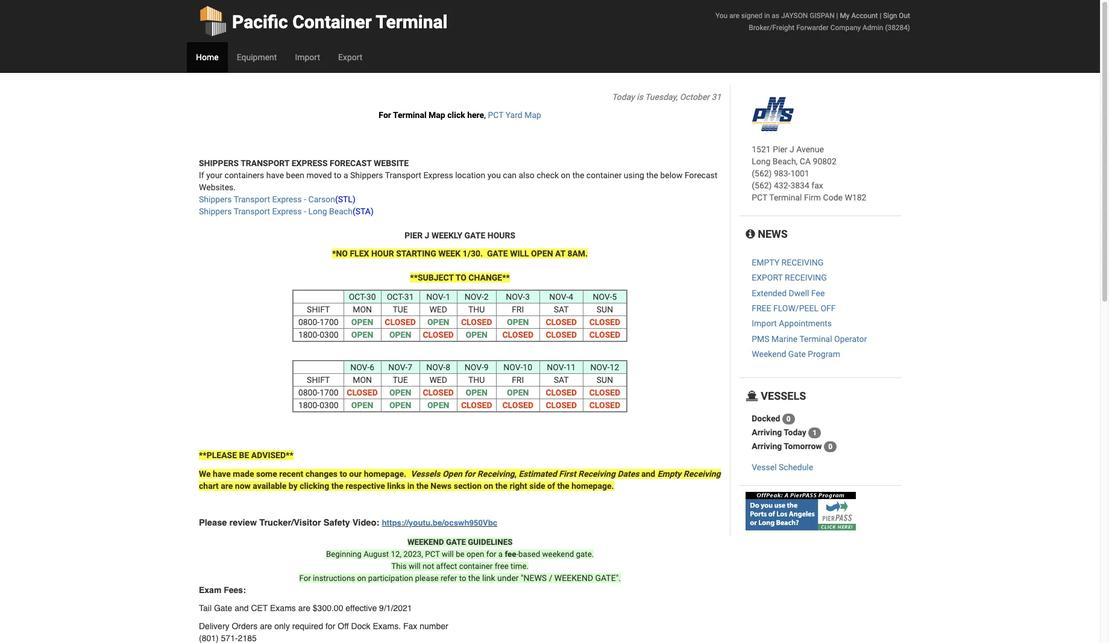 Task type: locate. For each thing, give the bounding box(es) containing it.
vessels for vessels
[[758, 390, 806, 402]]

0 horizontal spatial map
[[429, 110, 445, 120]]

12
[[610, 363, 619, 373]]

4
[[569, 292, 573, 302]]

3 receiving from the left
[[684, 470, 721, 479]]

nov- right 4
[[593, 292, 612, 302]]

1 vertical spatial today
[[784, 428, 806, 438]]

1 inside docked 0 arriving today 1 arriving tomorrow 0
[[813, 429, 817, 438]]

pct up info circle image in the top right of the page
[[752, 193, 767, 203]]

and right dates
[[641, 470, 655, 479]]

1 vertical spatial -
[[304, 207, 306, 216]]

transport
[[241, 159, 289, 168]]

0 horizontal spatial |
[[836, 11, 838, 20]]

oct- for 31
[[387, 292, 404, 302]]

0 vertical spatial 0800-
[[298, 318, 320, 327]]

9/1/2021
[[379, 604, 412, 614]]

thu down the "nov-9"
[[468, 376, 485, 385]]

nov- right 6
[[388, 363, 408, 373]]

express
[[292, 159, 328, 168]]

mon down nov-6 at the left bottom of page
[[353, 376, 372, 385]]

1 horizontal spatial for
[[379, 110, 391, 120]]

1 0800-1700 from the top
[[298, 318, 339, 327]]

2 1800- from the top
[[298, 401, 320, 411]]

be
[[456, 550, 465, 559]]

the left link
[[468, 574, 480, 584]]

1 horizontal spatial long
[[752, 157, 771, 166]]

docked
[[752, 414, 780, 424]]

, right click
[[484, 110, 486, 120]]

2 fri from the top
[[512, 376, 524, 385]]

side
[[529, 482, 545, 491]]

*no flex hour starting week 1/30.  gate will open at 8am.
[[332, 249, 588, 259]]

1 horizontal spatial have
[[266, 171, 284, 180]]

open
[[531, 249, 553, 259], [351, 318, 373, 327], [427, 318, 449, 327], [507, 318, 529, 327], [351, 330, 373, 340], [389, 330, 411, 340], [466, 330, 488, 340], [389, 388, 411, 398], [466, 388, 488, 398], [507, 388, 529, 398], [351, 401, 373, 411], [389, 401, 411, 411], [427, 401, 449, 411]]

2 vertical spatial -
[[516, 550, 519, 559]]

nov-11
[[547, 363, 576, 373]]

31
[[712, 92, 721, 102], [404, 292, 414, 302]]

0 vertical spatial import
[[295, 52, 320, 62]]

2 oct- from the left
[[387, 292, 404, 302]]

2 0800-1700 from the top
[[298, 388, 339, 398]]

nov- down to
[[465, 292, 484, 302]]

1 horizontal spatial container
[[586, 171, 622, 180]]

1 horizontal spatial in
[[764, 11, 770, 20]]

1 horizontal spatial map
[[525, 110, 541, 120]]

2 sun from the top
[[597, 376, 613, 385]]

trucker/visitor
[[259, 519, 321, 528]]

31 right october
[[712, 92, 721, 102]]

gate inside the weekend gate guidelines beginning august 12, 2023, pct will be open for a fee -based weekend gate. this will not affect container free time. for instructions on participation please refer to the link under "news / weekend gate". exam fees:
[[446, 538, 466, 547]]

export
[[752, 273, 783, 283]]

$300.00
[[313, 604, 343, 614]]

1 vertical spatial shippers
[[199, 195, 232, 204]]

1521 pier j avenue long beach, ca 90802 (562) 983-1001 (562) 432-3834 fax pct terminal firm code w182
[[752, 145, 867, 203]]

delivery
[[199, 622, 229, 632]]

2 mon from the top
[[353, 376, 372, 385]]

will
[[510, 249, 529, 259]]

gate inside empty receiving export receiving extended dwell fee free flow/peel off import appointments pms marine terminal operator weekend gate program
[[788, 350, 806, 359]]

arriving down docked at right bottom
[[752, 428, 782, 438]]

2 wed from the top
[[429, 376, 447, 385]]

map right yard
[[525, 110, 541, 120]]

on right check
[[561, 171, 570, 180]]

nov- right 11
[[591, 363, 610, 373]]

transport down website
[[385, 171, 421, 180]]

receiving right first
[[578, 470, 615, 479]]

first
[[559, 470, 576, 479]]

website
[[374, 159, 409, 168]]

will up affect
[[442, 550, 454, 559]]

nov-4
[[549, 292, 573, 302]]

today inside docked 0 arriving today 1 arriving tomorrow 0
[[784, 428, 806, 438]]

have right we
[[213, 470, 231, 479]]

nov- for 10
[[504, 363, 523, 373]]

pacific container terminal image
[[752, 97, 794, 131]]

are left now
[[221, 482, 233, 491]]

oct-
[[349, 292, 366, 302], [387, 292, 404, 302]]

pct for weekend gate guidelines beginning august 12, 2023, pct will be open for a fee -based weekend gate. this will not affect container free time. for instructions on participation please refer to the link under "news / weekend gate". exam fees:
[[425, 550, 440, 559]]

receiving up export receiving link
[[782, 258, 824, 268]]

to
[[456, 273, 467, 283]]

for
[[464, 470, 475, 479], [486, 550, 496, 559], [326, 622, 335, 632]]

(38284)
[[885, 24, 910, 32]]

1 vertical spatial fri
[[512, 376, 524, 385]]

0
[[787, 416, 791, 424], [828, 443, 833, 452]]

nov-9
[[465, 363, 489, 373]]

0 horizontal spatial a
[[344, 171, 348, 180]]

company
[[831, 24, 861, 32]]

1 down **subject to change**
[[446, 292, 450, 302]]

thu for 9
[[468, 376, 485, 385]]

0 vertical spatial sun
[[597, 305, 613, 315]]

have
[[266, 171, 284, 180], [213, 470, 231, 479]]

terminal inside 1521 pier j avenue long beach, ca 90802 (562) 983-1001 (562) 432-3834 fax pct terminal firm code w182
[[769, 193, 802, 203]]

0 vertical spatial will
[[442, 550, 454, 559]]

pct left yard
[[488, 110, 504, 120]]

0 right "tomorrow"
[[828, 443, 833, 452]]

video:
[[353, 519, 379, 528]]

container inside the weekend gate guidelines beginning august 12, 2023, pct will be open for a fee -based weekend gate. this will not affect container free time. for instructions on participation please refer to the link under "news / weekend gate". exam fees:
[[459, 562, 493, 571]]

weekend up 2023,
[[407, 538, 444, 547]]

map left click
[[429, 110, 445, 120]]

for down guidelines
[[486, 550, 496, 559]]

and left cet on the bottom of page
[[235, 604, 249, 614]]

1 up "tomorrow"
[[813, 429, 817, 438]]

1 (562) from the top
[[752, 169, 772, 178]]

1 sun from the top
[[597, 305, 613, 315]]

nov- right 9
[[504, 363, 523, 373]]

1 vertical spatial receiving
[[785, 273, 827, 283]]

1 sat from the top
[[554, 305, 569, 315]]

wed
[[429, 305, 447, 315], [429, 376, 447, 385]]

receiving right empty
[[684, 470, 721, 479]]

0 horizontal spatial long
[[308, 207, 327, 216]]

2 vertical spatial gate
[[446, 538, 466, 547]]

weekend gate program link
[[752, 350, 840, 359]]

the left right
[[495, 482, 508, 491]]

- up time.
[[516, 550, 519, 559]]

2 sat from the top
[[554, 376, 569, 385]]

1 horizontal spatial homepage.
[[572, 482, 614, 491]]

to inside the weekend gate guidelines beginning august 12, 2023, pct will be open for a fee -based weekend gate. this will not affect container free time. for instructions on participation please refer to the link under "news / weekend gate". exam fees:
[[459, 575, 466, 584]]

1 receiving from the left
[[477, 470, 515, 479]]

0 horizontal spatial receiving
[[477, 470, 515, 479]]

31 left nov-1
[[404, 292, 414, 302]]

0 vertical spatial have
[[266, 171, 284, 180]]

tomorrow
[[784, 442, 822, 452]]

homepage.
[[364, 470, 406, 479], [572, 482, 614, 491]]

1 vertical spatial 1700
[[320, 388, 339, 398]]

using
[[624, 171, 644, 180]]

sat for 4
[[554, 305, 569, 315]]

nov- for 11
[[547, 363, 566, 373]]

gate right tail
[[214, 604, 232, 614]]

homepage. inside vessels open for receiving , estimated first receiving dates and empty receiving chart are now available by clicking the respective links in the news section on the right side of the homepage.
[[572, 482, 614, 491]]

fees:
[[224, 586, 246, 596]]

0 vertical spatial 31
[[712, 92, 721, 102]]

long down 1521
[[752, 157, 771, 166]]

1 mon from the top
[[353, 305, 372, 315]]

2 vertical spatial on
[[357, 575, 366, 584]]

have down transport
[[266, 171, 284, 180]]

open
[[442, 470, 462, 479]]

wed down nov-1
[[429, 305, 447, 315]]

0 vertical spatial long
[[752, 157, 771, 166]]

1 shift from the top
[[307, 305, 330, 315]]

nov-2
[[465, 292, 489, 302]]

1 horizontal spatial and
[[641, 470, 655, 479]]

1 wed from the top
[[429, 305, 447, 315]]

1 vertical spatial pct
[[752, 193, 767, 203]]

0 horizontal spatial 31
[[404, 292, 414, 302]]

guidelines
[[468, 538, 513, 547]]

https://youtu.be/ocswh950vbc
[[382, 519, 498, 528]]

1 vertical spatial 31
[[404, 292, 414, 302]]

0800-1700
[[298, 318, 339, 327], [298, 388, 339, 398]]

free flow/peel off link
[[752, 304, 836, 313]]

are right you
[[729, 11, 740, 20]]

sat down nov-4 in the top of the page
[[554, 305, 569, 315]]

1800-
[[298, 330, 320, 340], [298, 401, 320, 411]]

1 1800- from the top
[[298, 330, 320, 340]]

to
[[334, 171, 341, 180], [340, 470, 347, 479], [459, 575, 466, 584]]

0 vertical spatial mon
[[353, 305, 372, 315]]

location
[[455, 171, 485, 180]]

account
[[851, 11, 878, 20]]

available
[[253, 482, 287, 491]]

0800-1700 for open
[[298, 318, 339, 327]]

oct- right 30 on the top left of page
[[387, 292, 404, 302]]

import appointments link
[[752, 319, 832, 329]]

1 vertical spatial (562)
[[752, 181, 772, 190]]

1 fri from the top
[[512, 305, 524, 315]]

1 horizontal spatial on
[[484, 482, 493, 491]]

0 vertical spatial arriving
[[752, 428, 782, 438]]

2 0800- from the top
[[298, 388, 320, 398]]

1 horizontal spatial receiving
[[578, 470, 615, 479]]

october
[[680, 92, 710, 102]]

1 vertical spatial sun
[[597, 376, 613, 385]]

1 vertical spatial sat
[[554, 376, 569, 385]]

1 oct- from the left
[[349, 292, 366, 302]]

1 vertical spatial mon
[[353, 376, 372, 385]]

in inside you are signed in as jayson gispan | my account | sign out broker/freight forwarder company admin (38284)
[[764, 11, 770, 20]]

1 horizontal spatial oct-
[[387, 292, 404, 302]]

0800- for open
[[298, 318, 320, 327]]

empty receiving link
[[752, 258, 824, 268]]

thu down nov-2
[[468, 305, 485, 315]]

1 horizontal spatial 0
[[828, 443, 833, 452]]

shift for open
[[307, 305, 330, 315]]

2 receiving from the left
[[578, 470, 615, 479]]

1 vertical spatial thu
[[468, 376, 485, 385]]

weekend right /
[[555, 574, 593, 584]]

vessels up docked at right bottom
[[758, 390, 806, 402]]

receiving up the dwell
[[785, 273, 827, 283]]

1 vertical spatial have
[[213, 470, 231, 479]]

home
[[196, 52, 219, 62]]

import down free on the top right
[[752, 319, 777, 329]]

1 vertical spatial 0300
[[320, 401, 339, 411]]

2 thu from the top
[[468, 376, 485, 385]]

0 vertical spatial container
[[586, 171, 622, 180]]

tue down oct-31
[[393, 305, 408, 315]]

1 vertical spatial 0800-1700
[[298, 388, 339, 398]]

long down the carson
[[308, 207, 327, 216]]

for inside vessels open for receiving , estimated first receiving dates and empty receiving chart are now available by clicking the respective links in the news section on the right side of the homepage.
[[464, 470, 475, 479]]

gate down "pms marine terminal operator" link
[[788, 350, 806, 359]]

equipment button
[[228, 42, 286, 72]]

2 1700 from the top
[[320, 388, 339, 398]]

0 horizontal spatial will
[[409, 562, 421, 571]]

tue for 31
[[393, 305, 408, 315]]

w182
[[845, 193, 867, 203]]

mon down oct-30
[[353, 305, 372, 315]]

1 0800- from the top
[[298, 318, 320, 327]]

0 vertical spatial 1800-
[[298, 330, 320, 340]]

0 horizontal spatial pct
[[425, 550, 440, 559]]

, up right
[[515, 470, 517, 479]]

0 vertical spatial 1800-0300
[[298, 330, 339, 340]]

(562) left 983-
[[752, 169, 772, 178]]

can
[[503, 171, 517, 180]]

pacific
[[232, 11, 288, 33]]

nov- for 5
[[593, 292, 612, 302]]

pct for for terminal map click here , pct yard map
[[488, 110, 504, 120]]

2 vertical spatial pct
[[425, 550, 440, 559]]

3
[[525, 292, 530, 302]]

dates
[[618, 470, 639, 479]]

vessels inside vessels open for receiving , estimated first receiving dates and empty receiving chart are now available by clicking the respective links in the news section on the right side of the homepage.
[[411, 470, 440, 479]]

today up "tomorrow"
[[784, 428, 806, 438]]

1800- for open
[[298, 330, 320, 340]]

are inside you are signed in as jayson gispan | my account | sign out broker/freight forwarder company admin (38284)
[[729, 11, 740, 20]]

0 vertical spatial to
[[334, 171, 341, 180]]

sun down "nov-5" at the right top
[[597, 305, 613, 315]]

1 horizontal spatial today
[[784, 428, 806, 438]]

1 vertical spatial a
[[498, 550, 503, 559]]

avenue
[[796, 145, 824, 154]]

2 vertical spatial shippers
[[199, 207, 232, 216]]

to down the forecast
[[334, 171, 341, 180]]

for up section
[[464, 470, 475, 479]]

nov- right the 3 on the left top of page
[[549, 292, 569, 302]]

oct- left oct-31
[[349, 292, 366, 302]]

the inside the weekend gate guidelines beginning august 12, 2023, pct will be open for a fee -based weekend gate. this will not affect container free time. for instructions on participation please refer to the link under "news / weekend gate". exam fees:
[[468, 574, 480, 584]]

container down "open"
[[459, 562, 493, 571]]

on right section
[[484, 482, 493, 491]]

1 1800-0300 from the top
[[298, 330, 339, 340]]

fri down 'nov-10'
[[512, 376, 524, 385]]

0 horizontal spatial for
[[326, 622, 335, 632]]

0 vertical spatial in
[[764, 11, 770, 20]]

receiving up right
[[477, 470, 515, 479]]

extended
[[752, 289, 787, 298]]

0 vertical spatial for
[[379, 110, 391, 120]]

nov- right 7
[[426, 363, 446, 373]]

1 tue from the top
[[393, 305, 408, 315]]

container left using
[[586, 171, 622, 180]]

1 vertical spatial ,
[[515, 470, 517, 479]]

off
[[338, 622, 349, 632]]

vessels left the open
[[411, 470, 440, 479]]

0 vertical spatial 0800-1700
[[298, 318, 339, 327]]

2 | from the left
[[880, 11, 882, 20]]

1 vertical spatial import
[[752, 319, 777, 329]]

2 0300 from the top
[[320, 401, 339, 411]]

express up shippers transport express - long beach link
[[272, 195, 302, 204]]

in right links
[[407, 482, 414, 491]]

0800-
[[298, 318, 320, 327], [298, 388, 320, 398]]

0 vertical spatial gate
[[788, 350, 806, 359]]

0 vertical spatial for
[[464, 470, 475, 479]]

1 vertical spatial 1800-
[[298, 401, 320, 411]]

to left our on the bottom left of the page
[[340, 470, 347, 479]]

to inside shippers transport express forecast website if your containers have been moved to a shippers transport express location you can also check on the container using the below forecast websites. shippers transport express - carson (stl) shippers transport express - long beach (sta)
[[334, 171, 341, 180]]

gate down hours
[[487, 249, 508, 259]]

wed down nov-8
[[429, 376, 447, 385]]

oct-31
[[387, 292, 414, 302]]

432-
[[774, 181, 791, 190]]

1800-0300 for closed
[[298, 401, 339, 411]]

the
[[573, 171, 584, 180], [646, 171, 658, 180], [331, 482, 344, 491], [416, 482, 429, 491], [495, 482, 508, 491], [557, 482, 569, 491], [468, 574, 480, 584]]

1 vertical spatial 0800-
[[298, 388, 320, 398]]

homepage. up links
[[364, 470, 406, 479]]

a down the forecast
[[344, 171, 348, 180]]

nov- right 2
[[506, 292, 525, 302]]

click
[[447, 110, 465, 120]]

import down pacific container terminal link on the top of page
[[295, 52, 320, 62]]

2 horizontal spatial receiving
[[684, 470, 721, 479]]

have inside shippers transport express forecast website if your containers have been moved to a shippers transport express location you can also check on the container using the below forecast websites. shippers transport express - carson (stl) shippers transport express - long beach (sta)
[[266, 171, 284, 180]]

1 vertical spatial and
[[235, 604, 249, 614]]

- left the carson
[[304, 195, 306, 204]]

on down the beginning august
[[357, 575, 366, 584]]

sun down nov-12
[[597, 376, 613, 385]]

vessels open for receiving , estimated first receiving dates and empty receiving chart are now available by clicking the respective links in the news section on the right side of the homepage.
[[199, 470, 721, 491]]

in left as
[[764, 11, 770, 20]]

gate up be
[[446, 538, 466, 547]]

0 vertical spatial shift
[[307, 305, 330, 315]]

a left fee
[[498, 550, 503, 559]]

for left instructions
[[299, 575, 311, 584]]

12,
[[391, 550, 402, 559]]

to right refer
[[459, 575, 466, 584]]

0 vertical spatial 1
[[446, 292, 450, 302]]

long
[[752, 157, 771, 166], [308, 207, 327, 216]]

container inside shippers transport express forecast website if your containers have been moved to a shippers transport express location you can also check on the container using the below forecast websites. shippers transport express - carson (stl) shippers transport express - long beach (sta)
[[586, 171, 622, 180]]

2 vertical spatial to
[[459, 575, 466, 584]]

0 vertical spatial pct
[[488, 110, 504, 120]]

pct inside the weekend gate guidelines beginning august 12, 2023, pct will be open for a fee -based weekend gate. this will not affect container free time. for instructions on participation please refer to the link under "news / weekend gate". exam fees:
[[425, 550, 440, 559]]

terminal inside empty receiving export receiving extended dwell fee free flow/peel off import appointments pms marine terminal operator weekend gate program
[[800, 334, 832, 344]]

0 horizontal spatial import
[[295, 52, 320, 62]]

5
[[612, 292, 617, 302]]

wed for 1
[[429, 305, 447, 315]]

receiving
[[477, 470, 515, 479], [578, 470, 615, 479], [684, 470, 721, 479]]

here
[[467, 110, 484, 120]]

will
[[442, 550, 454, 559], [409, 562, 421, 571]]

1 vertical spatial news
[[431, 482, 452, 491]]

0 horizontal spatial for
[[299, 575, 311, 584]]

2 shift from the top
[[307, 376, 330, 385]]

dock
[[351, 622, 370, 632]]

long inside 1521 pier j avenue long beach, ca 90802 (562) 983-1001 (562) 432-3834 fax pct terminal firm code w182
[[752, 157, 771, 166]]

import
[[295, 52, 320, 62], [752, 319, 777, 329]]

our
[[349, 470, 362, 479]]

pct up not at bottom
[[425, 550, 440, 559]]

0 vertical spatial a
[[344, 171, 348, 180]]

1 horizontal spatial news
[[755, 228, 788, 241]]

| left the "sign"
[[880, 11, 882, 20]]

nov- right 8
[[465, 363, 484, 373]]

express down shippers transport express - carson link
[[272, 207, 302, 216]]

2 tue from the top
[[393, 376, 408, 385]]

0 vertical spatial sat
[[554, 305, 569, 315]]

sun
[[597, 305, 613, 315], [597, 376, 613, 385]]

nov- for 6
[[350, 363, 370, 373]]

0 vertical spatial 1700
[[320, 318, 339, 327]]

0300
[[320, 330, 339, 340], [320, 401, 339, 411]]

0 horizontal spatial in
[[407, 482, 414, 491]]

nov-5
[[593, 292, 617, 302]]

2 1800-0300 from the top
[[298, 401, 339, 411]]

for left off on the left of the page
[[326, 622, 335, 632]]

0 vertical spatial -
[[304, 195, 306, 204]]

1800-0300
[[298, 330, 339, 340], [298, 401, 339, 411]]

0 right docked at right bottom
[[787, 416, 791, 424]]

1 horizontal spatial will
[[442, 550, 454, 559]]

the right of
[[557, 482, 569, 491]]

1 0300 from the top
[[320, 330, 339, 340]]

will down 2023,
[[409, 562, 421, 571]]

1 vertical spatial for
[[486, 550, 496, 559]]

and inside vessels open for receiving , estimated first receiving dates and empty receiving chart are now available by clicking the respective links in the news section on the right side of the homepage.
[[641, 470, 655, 479]]

weekend gate guidelines beginning august 12, 2023, pct will be open for a fee -based weekend gate. this will not affect container free time. for instructions on participation please refer to the link under "news / weekend gate". exam fees:
[[199, 538, 621, 596]]

0 vertical spatial wed
[[429, 305, 447, 315]]

for terminal map click here , pct yard map
[[379, 110, 541, 120]]

terminal
[[376, 11, 448, 33], [393, 110, 427, 120], [769, 193, 802, 203], [800, 334, 832, 344]]

containers
[[225, 171, 264, 180]]

the down changes
[[331, 482, 344, 491]]

1800-0300 for open
[[298, 330, 339, 340]]

2 map from the left
[[525, 110, 541, 120]]

1 vertical spatial in
[[407, 482, 414, 491]]

on inside shippers transport express forecast website if your containers have been moved to a shippers transport express location you can also check on the container using the below forecast websites. shippers transport express - carson (stl) shippers transport express - long beach (sta)
[[561, 171, 570, 180]]

sat down nov-11
[[554, 376, 569, 385]]

1 vertical spatial shift
[[307, 376, 330, 385]]

vessels for vessels open for receiving , estimated first receiving dates and empty receiving chart are now available by clicking the respective links in the news section on the right side of the homepage.
[[411, 470, 440, 479]]

export receiving link
[[752, 273, 827, 283]]

1 vertical spatial 1
[[813, 429, 817, 438]]

(562) left 432-
[[752, 181, 772, 190]]

shift
[[307, 305, 330, 315], [307, 376, 330, 385]]

1800- for closed
[[298, 401, 320, 411]]

on inside vessels open for receiving , estimated first receiving dates and empty receiving chart are now available by clicking the respective links in the news section on the right side of the homepage.
[[484, 482, 493, 491]]

orders
[[232, 622, 258, 632]]

transport down shippers transport express - carson link
[[234, 207, 270, 216]]

1 1700 from the top
[[320, 318, 339, 327]]

j inside 1521 pier j avenue long beach, ca 90802 (562) 983-1001 (562) 432-3834 fax pct terminal firm code w182
[[790, 145, 794, 154]]

tue
[[393, 305, 408, 315], [393, 376, 408, 385]]

1 thu from the top
[[468, 305, 485, 315]]

1 vertical spatial gate
[[214, 604, 232, 614]]

news up empty
[[755, 228, 788, 241]]

| left my
[[836, 11, 838, 20]]

tue down nov-7
[[393, 376, 408, 385]]

arriving up vessel
[[752, 442, 782, 452]]

a inside shippers transport express forecast website if your containers have been moved to a shippers transport express location you can also check on the container using the below forecast websites. shippers transport express - carson (stl) shippers transport express - long beach (sta)
[[344, 171, 348, 180]]

1 vertical spatial 1800-0300
[[298, 401, 339, 411]]



Task type: describe. For each thing, give the bounding box(es) containing it.
thu for 2
[[468, 305, 485, 315]]

(stl)
[[335, 195, 356, 204]]

export
[[338, 52, 363, 62]]

the right check
[[573, 171, 584, 180]]

nov-12
[[591, 363, 619, 373]]

1 map from the left
[[429, 110, 445, 120]]

import button
[[286, 42, 329, 72]]

0 vertical spatial gate
[[465, 231, 485, 241]]

1 vertical spatial to
[[340, 470, 347, 479]]

1521
[[752, 145, 771, 154]]

2 vertical spatial express
[[272, 207, 302, 216]]

2 (562) from the top
[[752, 181, 772, 190]]

0300 for open
[[320, 330, 339, 340]]

sun for 12
[[597, 376, 613, 385]]

made
[[233, 470, 254, 479]]

flow/peel
[[773, 304, 819, 313]]

, inside vessels open for receiving , estimated first receiving dates and empty receiving chart are now available by clicking the respective links in the news section on the right side of the homepage.
[[515, 470, 517, 479]]

are left only
[[260, 622, 272, 632]]

please review trucker/visitor safety video: https://youtu.be/ocswh950vbc
[[199, 519, 498, 528]]

moved
[[307, 171, 332, 180]]

fax
[[812, 181, 823, 190]]

1 vertical spatial express
[[272, 195, 302, 204]]

instructions
[[313, 575, 355, 584]]

pct inside 1521 pier j avenue long beach, ca 90802 (562) 983-1001 (562) 432-3834 fax pct terminal firm code w182
[[752, 193, 767, 203]]

the right links
[[416, 482, 429, 491]]

1 vertical spatial gate
[[487, 249, 508, 259]]

1 | from the left
[[836, 11, 838, 20]]

out
[[899, 11, 910, 20]]

are up required
[[298, 604, 310, 614]]

pms
[[752, 334, 770, 344]]

(sta)
[[353, 207, 374, 216]]

nov- for 3
[[506, 292, 525, 302]]

right
[[510, 482, 527, 491]]

section
[[454, 482, 482, 491]]

pierpass image
[[746, 493, 856, 531]]

1 vertical spatial will
[[409, 562, 421, 571]]

0 horizontal spatial and
[[235, 604, 249, 614]]

0 horizontal spatial today
[[612, 92, 635, 102]]

1700 for open
[[320, 318, 339, 327]]

sun for 5
[[597, 305, 613, 315]]

nov- for 1
[[426, 292, 446, 302]]

tail
[[199, 604, 212, 614]]

below
[[660, 171, 683, 180]]

nov- for 9
[[465, 363, 484, 373]]

time.
[[511, 562, 529, 571]]

free
[[752, 304, 771, 313]]

0800-1700 for closed
[[298, 388, 339, 398]]

now
[[235, 482, 251, 491]]

nov- for 7
[[388, 363, 408, 373]]

1 vertical spatial weekend
[[555, 574, 593, 584]]

tue for 7
[[393, 376, 408, 385]]

- inside the weekend gate guidelines beginning august 12, 2023, pct will be open for a fee -based weekend gate. this will not affect container free time. for instructions on participation please refer to the link under "news / weekend gate". exam fees:
[[516, 550, 519, 559]]

nov-3
[[506, 292, 530, 302]]

import inside empty receiving export receiving extended dwell fee free flow/peel off import appointments pms marine terminal operator weekend gate program
[[752, 319, 777, 329]]

0 vertical spatial express
[[424, 171, 453, 180]]

empty receiving export receiving extended dwell fee free flow/peel off import appointments pms marine terminal operator weekend gate program
[[752, 258, 867, 359]]

forwarder
[[796, 24, 829, 32]]

sat for 11
[[554, 376, 569, 385]]

ship image
[[746, 391, 758, 402]]

1001
[[791, 169, 810, 178]]

shift for closed
[[307, 376, 330, 385]]

1700 for closed
[[320, 388, 339, 398]]

docked 0 arriving today 1 arriving tomorrow 0
[[752, 414, 833, 452]]

starting
[[396, 249, 436, 259]]

long inside shippers transport express forecast website if your containers have been moved to a shippers transport express location you can also check on the container using the below forecast websites. shippers transport express - carson (stl) shippers transport express - long beach (sta)
[[308, 207, 327, 216]]

estimated
[[519, 470, 557, 479]]

1 vertical spatial 0
[[828, 443, 833, 452]]

jayson
[[781, 11, 808, 20]]

a inside the weekend gate guidelines beginning august 12, 2023, pct will be open for a fee -based weekend gate. this will not affect container free time. for instructions on participation please refer to the link under "news / weekend gate". exam fees:
[[498, 550, 503, 559]]

changes
[[305, 470, 338, 479]]

appointments
[[779, 319, 832, 329]]

if
[[199, 171, 204, 180]]

0 horizontal spatial ,
[[484, 110, 486, 120]]

0800- for closed
[[298, 388, 320, 398]]

983-
[[774, 169, 791, 178]]

1 vertical spatial transport
[[234, 195, 270, 204]]

nov-6
[[350, 363, 374, 373]]

news inside vessels open for receiving , estimated first receiving dates and empty receiving chart are now available by clicking the respective links in the news section on the right side of the homepage.
[[431, 482, 452, 491]]

**please be advised**
[[199, 451, 293, 461]]

beginning august
[[326, 550, 389, 559]]

extended dwell fee link
[[752, 289, 825, 298]]

container
[[293, 11, 372, 33]]

based
[[519, 550, 540, 559]]

weekly
[[432, 231, 462, 241]]

exams.
[[373, 622, 401, 632]]

pacific container terminal
[[232, 11, 448, 33]]

10
[[523, 363, 532, 373]]

shippers
[[199, 159, 239, 168]]

marine
[[772, 334, 798, 344]]

0 horizontal spatial 1
[[446, 292, 450, 302]]

are inside vessels open for receiving , estimated first receiving dates and empty receiving chart are now available by clicking the respective links in the news section on the right side of the homepage.
[[221, 482, 233, 491]]

0 vertical spatial transport
[[385, 171, 421, 180]]

0300 for closed
[[320, 401, 339, 411]]

only
[[274, 622, 290, 632]]

0 horizontal spatial homepage.
[[364, 470, 406, 479]]

fri for 10
[[512, 376, 524, 385]]

links
[[387, 482, 405, 491]]

0 vertical spatial news
[[755, 228, 788, 241]]

gate".
[[595, 574, 621, 584]]

review
[[229, 519, 257, 528]]

beach,
[[773, 157, 798, 166]]

fri for 3
[[512, 305, 524, 315]]

cet
[[251, 604, 268, 614]]

nov- for 8
[[426, 363, 446, 373]]

mon for 6
[[353, 376, 372, 385]]

dwell
[[789, 289, 809, 298]]

2 vertical spatial transport
[[234, 207, 270, 216]]

nov-7
[[388, 363, 412, 373]]

hours
[[488, 231, 515, 241]]

you are signed in as jayson gispan | my account | sign out broker/freight forwarder company admin (38284)
[[716, 11, 910, 32]]

2023,
[[404, 550, 423, 559]]

0 vertical spatial weekend
[[407, 538, 444, 547]]

on inside the weekend gate guidelines beginning august 12, 2023, pct will be open for a fee -based weekend gate. this will not affect container free time. for instructions on participation please refer to the link under "news / weekend gate". exam fees:
[[357, 575, 366, 584]]

oct- for 30
[[349, 292, 366, 302]]

0 vertical spatial receiving
[[782, 258, 824, 268]]

nov- for 4
[[549, 292, 569, 302]]

fee
[[505, 550, 516, 559]]

some
[[256, 470, 277, 479]]

clicking
[[300, 482, 329, 491]]

nov- for 2
[[465, 292, 484, 302]]

been
[[286, 171, 304, 180]]

0 vertical spatial 0
[[787, 416, 791, 424]]

2 arriving from the top
[[752, 442, 782, 452]]

weekend
[[542, 550, 574, 559]]

the right using
[[646, 171, 658, 180]]

of
[[547, 482, 555, 491]]

nov- for 12
[[591, 363, 610, 373]]

mon for 30
[[353, 305, 372, 315]]

wed for 8
[[429, 376, 447, 385]]

0 vertical spatial shippers
[[350, 171, 383, 180]]

my account link
[[840, 11, 878, 20]]

for inside the weekend gate guidelines beginning august 12, 2023, pct will be open for a fee -based weekend gate. this will not affect container free time. for instructions on participation please refer to the link under "news / weekend gate". exam fees:
[[486, 550, 496, 559]]

we
[[199, 470, 211, 479]]

shippers transport express - long beach link
[[199, 207, 353, 216]]

info circle image
[[746, 229, 755, 240]]

you
[[488, 171, 501, 180]]

1 vertical spatial j
[[425, 231, 429, 241]]

number
[[420, 622, 448, 632]]

chart
[[199, 482, 219, 491]]

tail gate and cet exams are $300.00 effective 9/1/2021
[[199, 604, 412, 614]]

in inside vessels open for receiving , estimated first receiving dates and empty receiving chart are now available by clicking the respective links in the news section on the right side of the homepage.
[[407, 482, 414, 491]]

change**
[[469, 273, 510, 283]]

exam
[[199, 586, 221, 596]]

program
[[808, 350, 840, 359]]

you
[[716, 11, 728, 20]]

hour
[[371, 249, 394, 259]]

gate.
[[576, 550, 594, 559]]

1 arriving from the top
[[752, 428, 782, 438]]

for inside the weekend gate guidelines beginning august 12, 2023, pct will be open for a fee -based weekend gate. this will not affect container free time. for instructions on participation please refer to the link under "news / weekend gate". exam fees:
[[299, 575, 311, 584]]

this
[[391, 562, 407, 571]]

7
[[408, 363, 412, 373]]

pier
[[405, 231, 423, 241]]

ca
[[800, 157, 811, 166]]

open
[[467, 550, 484, 559]]

import inside popup button
[[295, 52, 320, 62]]

under
[[497, 574, 519, 584]]



Task type: vqa. For each thing, say whether or not it's contained in the screenshot.


